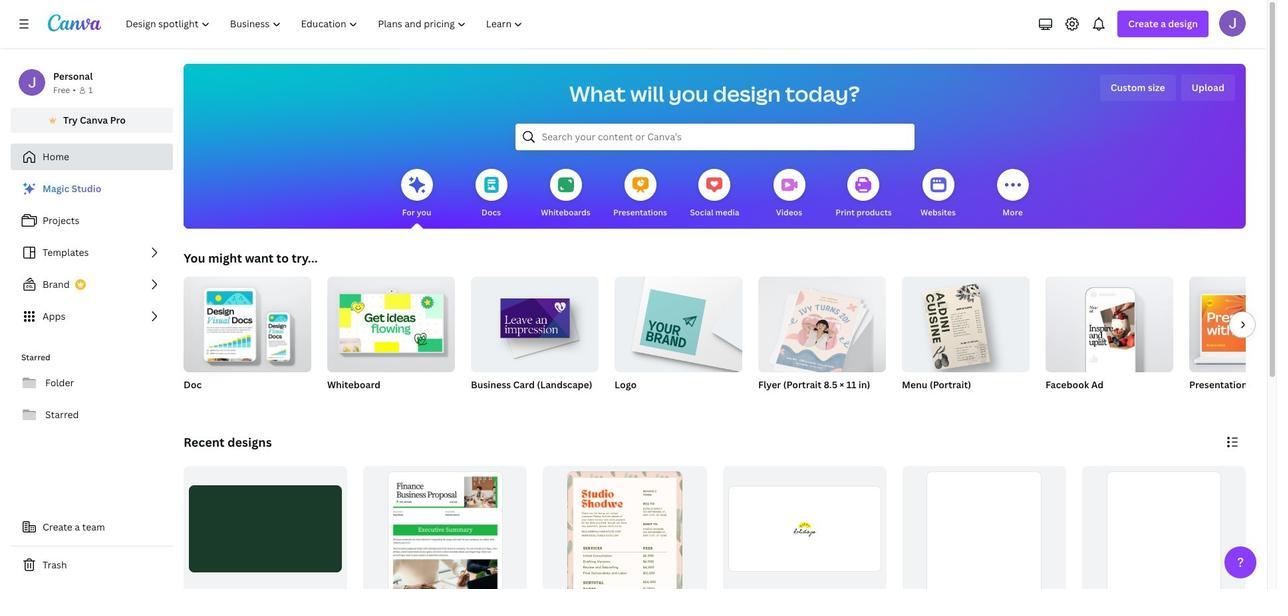 Task type: vqa. For each thing, say whether or not it's contained in the screenshot.
teach to the bottom
no



Task type: locate. For each thing, give the bounding box(es) containing it.
None search field
[[515, 124, 915, 150]]

jacob simon image
[[1220, 10, 1247, 37]]

list
[[11, 176, 173, 330]]

group
[[184, 272, 311, 409], [184, 272, 311, 373], [327, 272, 455, 409], [327, 272, 455, 373], [471, 272, 599, 409], [471, 272, 599, 373], [615, 272, 743, 409], [615, 272, 743, 373], [759, 272, 886, 409], [759, 272, 886, 377], [902, 272, 1030, 409], [902, 272, 1030, 373], [1046, 272, 1174, 409], [1046, 272, 1174, 373], [1190, 277, 1278, 409], [1190, 277, 1278, 373], [363, 467, 527, 590], [543, 467, 707, 590], [723, 467, 887, 590], [903, 467, 1067, 590], [1083, 467, 1247, 590]]



Task type: describe. For each thing, give the bounding box(es) containing it.
Search search field
[[542, 124, 888, 150]]

top level navigation element
[[117, 11, 535, 37]]



